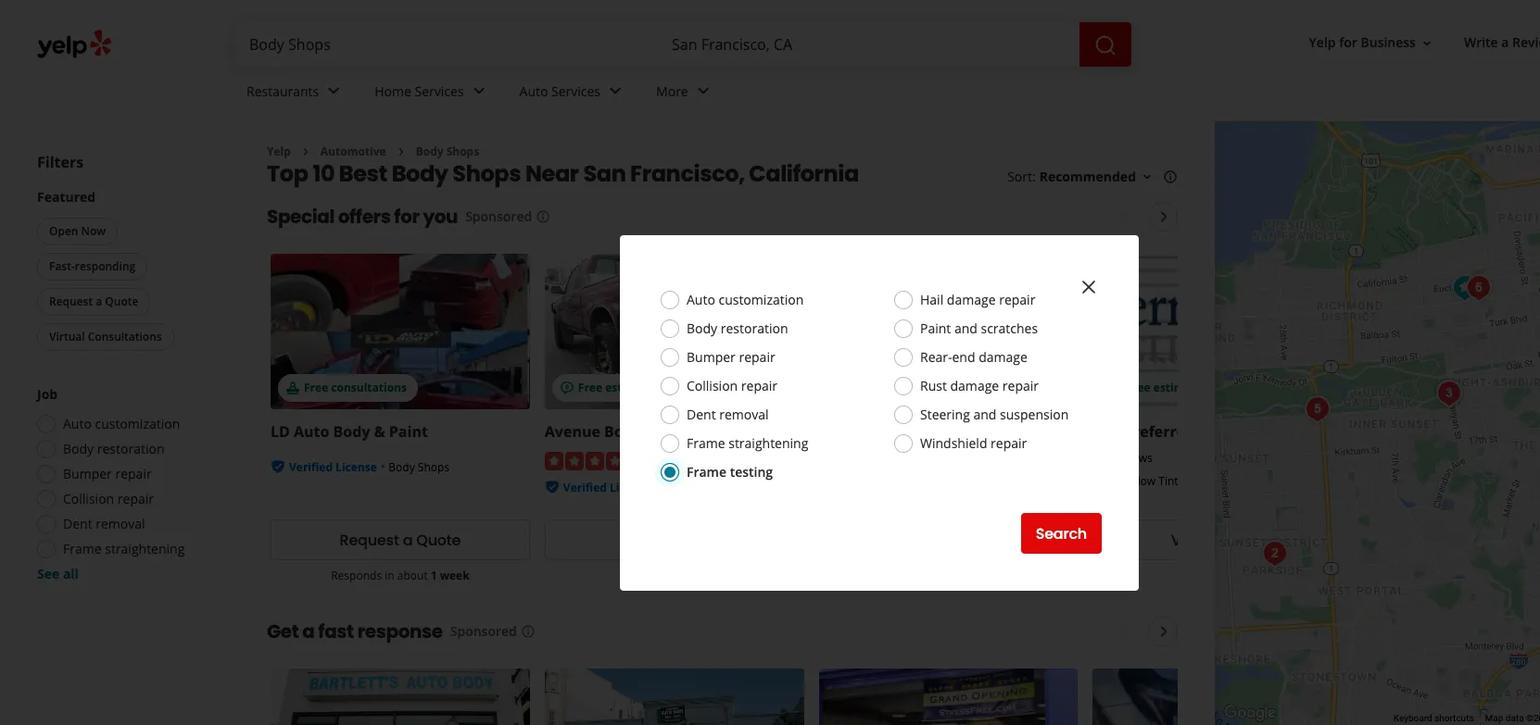 Task type: vqa. For each thing, say whether or not it's contained in the screenshot.
More's 24 chevron down v2 image
yes



Task type: describe. For each thing, give the bounding box(es) containing it.
0 horizontal spatial for
[[394, 204, 420, 230]]

0 horizontal spatial bumper
[[63, 465, 112, 483]]

map data ©20
[[1486, 714, 1541, 724]]

best
[[339, 159, 387, 189]]

damage for rust damage repair
[[951, 377, 999, 395]]

free estimates for carstar auto world collision
[[852, 380, 935, 396]]

next image
[[1153, 206, 1176, 228]]

world
[[929, 422, 973, 443]]

responds
[[331, 569, 382, 584]]

1 reviews) from the left
[[704, 451, 753, 468]]

shops down ld auto body & paint link
[[418, 460, 450, 476]]

see
[[37, 565, 60, 583]]

option group containing job
[[32, 386, 230, 584]]

dent removal inside option group
[[63, 515, 145, 533]]

avenue
[[545, 422, 601, 443]]

a for right request a quote button
[[403, 530, 413, 551]]

24 chevron down v2 image for restaurants
[[323, 80, 345, 102]]

0 horizontal spatial verified
[[289, 460, 333, 476]]

paint inside search dialog
[[920, 320, 951, 337]]

frame testing
[[687, 463, 773, 481]]

shortcuts
[[1435, 714, 1474, 724]]

carstar sunset auto reconstruction image
[[1299, 391, 1336, 428]]

body inside option group
[[63, 440, 94, 458]]

virtual consultations button
[[37, 324, 174, 351]]

1
[[431, 569, 437, 584]]

a for request a quote button to the left
[[96, 294, 102, 310]]

open
[[49, 223, 78, 239]]

10
[[313, 159, 335, 189]]

open now
[[49, 223, 106, 239]]

16 free estimates v2 image
[[560, 381, 575, 396]]

search image
[[1095, 34, 1117, 56]]

yelp for yelp "link"
[[267, 144, 291, 159]]

search
[[1036, 523, 1087, 545]]

1 horizontal spatial verified
[[563, 480, 607, 496]]

estimates for the preferred image
[[1154, 380, 1209, 396]]

image
[[1199, 422, 1245, 443]]

(143 reviews)
[[948, 451, 1028, 468]]

write a revie
[[1465, 34, 1541, 51]]

&
[[374, 422, 385, 443]]

yelp for business
[[1309, 34, 1416, 51]]

top
[[267, 159, 308, 189]]

data
[[1506, 714, 1524, 724]]

rear-
[[920, 349, 952, 366]]

the preferred image no reviews car window tinting, car stereo installation, body shops
[[1093, 422, 1347, 506]]

4.8 (264 reviews)
[[652, 451, 753, 468]]

2 car from the left
[[1200, 474, 1218, 490]]

request a quote for request a quote button to the left
[[49, 294, 138, 310]]

week
[[440, 569, 470, 584]]

0 vertical spatial 16 verified v2 image
[[271, 460, 286, 475]]

carstar auto world collision
[[819, 422, 1040, 443]]

rust
[[920, 377, 947, 395]]

restaurants link
[[232, 67, 360, 121]]

all
[[63, 565, 79, 583]]

collision repair inside option group
[[63, 490, 154, 508]]

frame straightening inside search dialog
[[687, 435, 809, 452]]

fast-responding button
[[37, 253, 148, 281]]

customization inside search dialog
[[719, 291, 804, 309]]

keyboard shortcuts button
[[1394, 713, 1474, 726]]

1 vertical spatial dent
[[63, 515, 92, 533]]

16 chevron right v2 image for body shops
[[394, 144, 408, 159]]

avenue body shop link
[[545, 422, 682, 443]]

0 horizontal spatial collision
[[63, 490, 114, 508]]

frame straightening inside option group
[[63, 540, 185, 558]]

business categories element
[[232, 67, 1541, 121]]

©20
[[1527, 714, 1541, 724]]

license for verified license button corresponding to the rightmost 16 verified v2 image
[[610, 480, 651, 496]]

the preferred image link
[[1093, 422, 1245, 443]]

services for auto services
[[552, 82, 601, 100]]

about
[[397, 569, 428, 584]]

google image
[[1220, 702, 1281, 726]]

close image
[[1078, 276, 1100, 298]]

search button
[[1021, 514, 1102, 554]]

0 horizontal spatial request a quote button
[[37, 288, 151, 316]]

business
[[1361, 34, 1416, 51]]

quote inside featured group
[[105, 294, 138, 310]]

3 free from the left
[[852, 380, 877, 396]]

stress-free auto care / emerald auto image
[[1447, 270, 1484, 307]]

view business
[[1171, 530, 1275, 551]]

16 chevron down v2 image
[[1420, 36, 1435, 51]]

straightening inside search dialog
[[729, 435, 809, 452]]

restaurants
[[247, 82, 319, 100]]

testing
[[730, 463, 773, 481]]

sponsored for special offers for you
[[465, 208, 532, 226]]

0 horizontal spatial customization
[[95, 415, 180, 433]]

2 vertical spatial body shops
[[663, 480, 724, 496]]

shop
[[645, 422, 682, 443]]

home services link
[[360, 67, 505, 121]]

dent removal inside search dialog
[[687, 406, 769, 424]]

in
[[385, 569, 395, 584]]

stereo
[[1221, 474, 1254, 490]]

free estimates link for world
[[819, 254, 1079, 410]]

map region
[[1094, 23, 1541, 726]]

now
[[81, 223, 106, 239]]

dent inside search dialog
[[687, 406, 716, 424]]

free consultations link
[[271, 254, 530, 410]]

view
[[1171, 530, 1206, 551]]

open now button
[[37, 218, 118, 246]]

reviews
[[1111, 451, 1153, 467]]

hail damage repair
[[920, 291, 1036, 309]]

responds in about 1 week
[[331, 569, 470, 584]]

1 vertical spatial damage
[[979, 349, 1028, 366]]

sort:
[[1008, 168, 1036, 186]]

body inside the preferred image no reviews car window tinting, car stereo installation, body shops
[[1320, 474, 1347, 490]]

auto inside business categories 'element'
[[520, 82, 548, 100]]

business
[[1210, 530, 1275, 551]]

1 vertical spatial frame
[[687, 463, 727, 481]]

16 info v2 image for top 10 best body shops near san francisco, california
[[1163, 170, 1178, 185]]

windshield
[[920, 435, 988, 452]]

offers
[[338, 204, 391, 230]]

francisco,
[[630, 159, 745, 189]]

auto services
[[520, 82, 601, 100]]

more
[[656, 82, 688, 100]]

(143
[[948, 451, 975, 468]]

auto inside search dialog
[[687, 291, 715, 309]]

tinting,
[[1159, 474, 1197, 490]]

body shops link
[[416, 144, 479, 159]]

consultations
[[88, 329, 162, 345]]

job
[[37, 386, 58, 403]]

request for request a quote button to the left
[[49, 294, 93, 310]]

revie
[[1513, 34, 1541, 51]]

avenue body shop
[[545, 422, 682, 443]]

paint and scratches
[[920, 320, 1038, 337]]

3 free estimates link from the left
[[1093, 254, 1353, 410]]

search dialog
[[0, 0, 1541, 726]]

body inside search dialog
[[687, 320, 718, 337]]

window
[[1114, 474, 1156, 490]]

0 horizontal spatial restoration
[[97, 440, 165, 458]]

preferred
[[1124, 422, 1195, 443]]

1 car from the left
[[1093, 474, 1111, 490]]

a for write a revie link
[[1502, 34, 1510, 51]]



Task type: locate. For each thing, give the bounding box(es) containing it.
verified license for topmost 16 verified v2 image
[[289, 460, 377, 476]]

special offers for you
[[267, 204, 458, 230]]

1 horizontal spatial body restoration
[[687, 320, 788, 337]]

1 vertical spatial verified
[[563, 480, 607, 496]]

1 horizontal spatial dent
[[687, 406, 716, 424]]

0 horizontal spatial yelp
[[267, 144, 291, 159]]

0 horizontal spatial verified license button
[[289, 458, 377, 476]]

for left business
[[1340, 34, 1358, 51]]

damage for hail damage repair
[[947, 291, 996, 309]]

1 horizontal spatial request a quote button
[[271, 520, 530, 561]]

frame up frame testing
[[687, 435, 725, 452]]

estimates up avenue body shop link
[[605, 380, 660, 396]]

1 services from the left
[[415, 82, 464, 100]]

frame straightening
[[687, 435, 809, 452], [63, 540, 185, 558]]

frame inside option group
[[63, 540, 102, 558]]

0 vertical spatial dent
[[687, 406, 716, 424]]

24 chevron down v2 image right auto services
[[604, 80, 627, 102]]

auto services link
[[505, 67, 642, 121]]

0 vertical spatial collision repair
[[687, 377, 778, 395]]

see all
[[37, 565, 79, 583]]

yelp
[[1309, 34, 1336, 51], [267, 144, 291, 159]]

collision up 4.8 (264 reviews)
[[687, 377, 738, 395]]

request a quote down fast-responding button
[[49, 294, 138, 310]]

2 free from the left
[[578, 380, 603, 396]]

verified license for the rightmost 16 verified v2 image
[[563, 480, 651, 496]]

4.3 star rating image
[[819, 452, 919, 471]]

2 24 chevron down v2 image from the left
[[468, 80, 490, 102]]

request inside featured group
[[49, 294, 93, 310]]

yelp link
[[267, 144, 291, 159]]

carstar auto world collision link
[[819, 422, 1040, 443]]

request a quote button up 'responds in about 1 week'
[[271, 520, 530, 561]]

0 vertical spatial request a quote button
[[37, 288, 151, 316]]

0 vertical spatial customization
[[719, 291, 804, 309]]

option group
[[32, 386, 230, 584]]

16 free consultations v2 image
[[286, 381, 300, 396]]

steering and suspension
[[920, 406, 1069, 424]]

featured
[[37, 188, 96, 206]]

1 horizontal spatial reviews)
[[978, 451, 1028, 468]]

collision up (143 reviews)
[[977, 422, 1040, 443]]

removal inside search dialog
[[720, 406, 769, 424]]

0 horizontal spatial 16 info v2 image
[[521, 625, 536, 640]]

1 16 chevron right v2 image from the left
[[298, 144, 313, 159]]

0 vertical spatial paint
[[920, 320, 951, 337]]

1 vertical spatial paint
[[389, 422, 428, 443]]

car
[[1093, 474, 1111, 490], [1200, 474, 1218, 490]]

3 24 chevron down v2 image from the left
[[604, 80, 627, 102]]

1 vertical spatial collision
[[977, 422, 1040, 443]]

2 vertical spatial 16 info v2 image
[[521, 625, 536, 640]]

request a quote button
[[37, 288, 151, 316], [271, 520, 530, 561]]

verified license button down ld auto body & paint link
[[289, 458, 377, 476]]

1 horizontal spatial verified license button
[[563, 478, 651, 496]]

bumper repair inside search dialog
[[687, 349, 776, 366]]

0 vertical spatial 16 info v2 image
[[1163, 170, 1178, 185]]

a inside group
[[96, 294, 102, 310]]

previous image for get a fast response
[[1111, 621, 1133, 644]]

removal inside option group
[[96, 515, 145, 533]]

steering
[[920, 406, 970, 424]]

a up about
[[403, 530, 413, 551]]

16 info v2 image for get a fast response
[[521, 625, 536, 640]]

0 vertical spatial body shops
[[416, 144, 479, 159]]

0 horizontal spatial 24 chevron down v2 image
[[323, 80, 345, 102]]

0 vertical spatial straightening
[[729, 435, 809, 452]]

1 horizontal spatial bumper
[[687, 349, 736, 366]]

2 reviews) from the left
[[978, 451, 1028, 468]]

free estimates link for shop
[[545, 254, 804, 410]]

1 free estimates link from the left
[[545, 254, 804, 410]]

1 free from the left
[[304, 380, 328, 396]]

request a quote
[[49, 294, 138, 310], [340, 530, 461, 551]]

body shops down home services link
[[416, 144, 479, 159]]

damage down rear-end damage
[[951, 377, 999, 395]]

16 chevron right v2 image for automotive
[[298, 144, 313, 159]]

1 vertical spatial body shops
[[389, 460, 450, 476]]

request up responds
[[340, 530, 399, 551]]

0 horizontal spatial paint
[[389, 422, 428, 443]]

a left revie
[[1502, 34, 1510, 51]]

0 vertical spatial frame
[[687, 435, 725, 452]]

1 previous image from the top
[[1111, 206, 1133, 228]]

fast-responding
[[49, 259, 136, 274]]

yelp left 10
[[267, 144, 291, 159]]

dent up all
[[63, 515, 92, 533]]

write a revie link
[[1457, 26, 1541, 60]]

1 vertical spatial and
[[974, 406, 997, 424]]

services for home services
[[415, 82, 464, 100]]

scratches
[[981, 320, 1038, 337]]

get a fast response
[[267, 620, 443, 646]]

verified license button for the rightmost 16 verified v2 image
[[563, 478, 651, 496]]

1 vertical spatial auto customization
[[63, 415, 180, 433]]

estimates down rear-
[[880, 380, 935, 396]]

services right home
[[415, 82, 464, 100]]

shops down the 'no' at the right of the page
[[1093, 490, 1125, 506]]

no
[[1093, 451, 1108, 467]]

request for right request a quote button
[[340, 530, 399, 551]]

0 vertical spatial auto customization
[[687, 291, 804, 309]]

1 vertical spatial request
[[340, 530, 399, 551]]

1 vertical spatial verified license button
[[563, 478, 651, 496]]

free up carstar
[[852, 380, 877, 396]]

1 vertical spatial yelp
[[267, 144, 291, 159]]

for inside button
[[1340, 34, 1358, 51]]

0 vertical spatial previous image
[[1111, 206, 1133, 228]]

4.8 star rating image
[[545, 452, 645, 471]]

0 horizontal spatial removal
[[96, 515, 145, 533]]

body
[[416, 144, 444, 159], [392, 159, 448, 189], [687, 320, 718, 337], [333, 422, 370, 443], [604, 422, 641, 443], [63, 440, 94, 458], [389, 460, 415, 476], [1320, 474, 1347, 490], [663, 480, 689, 496]]

0 horizontal spatial free estimates link
[[545, 254, 804, 410]]

estimates for carstar auto world collision
[[880, 380, 935, 396]]

a
[[1502, 34, 1510, 51], [96, 294, 102, 310], [403, 530, 413, 551], [302, 620, 315, 646]]

sponsored for get a fast response
[[450, 623, 517, 641]]

paint right &
[[389, 422, 428, 443]]

1 horizontal spatial restoration
[[721, 320, 788, 337]]

damage up paint and scratches on the top of the page
[[947, 291, 996, 309]]

keyboard
[[1394, 714, 1433, 724]]

damage down scratches at the top of page
[[979, 349, 1028, 366]]

yelp left business
[[1309, 34, 1336, 51]]

collision inside search dialog
[[687, 377, 738, 395]]

2 free estimates from the left
[[852, 380, 935, 396]]

shops down 4.8 (264 reviews)
[[692, 480, 724, 496]]

yelp for business button
[[1302, 26, 1442, 60]]

0 horizontal spatial body restoration
[[63, 440, 165, 458]]

1 horizontal spatial frame straightening
[[687, 435, 809, 452]]

2 horizontal spatial free estimates
[[1127, 380, 1209, 396]]

dent removal up all
[[63, 515, 145, 533]]

1 vertical spatial body restoration
[[63, 440, 165, 458]]

1 horizontal spatial 16 info v2 image
[[536, 210, 551, 225]]

1 vertical spatial request a quote
[[340, 530, 461, 551]]

0 horizontal spatial request
[[49, 294, 93, 310]]

will's auto body shop image
[[1460, 270, 1498, 307]]

responding
[[75, 259, 136, 274]]

dent right shop
[[687, 406, 716, 424]]

2 horizontal spatial estimates
[[1154, 380, 1209, 396]]

16 verified v2 image down 'ld'
[[271, 460, 286, 475]]

yelp inside button
[[1309, 34, 1336, 51]]

1 horizontal spatial request
[[340, 530, 399, 551]]

0 vertical spatial request a quote
[[49, 294, 138, 310]]

16 info v2 image
[[1163, 170, 1178, 185], [536, 210, 551, 225], [521, 625, 536, 640]]

1 free estimates from the left
[[578, 380, 660, 396]]

16 chevron right v2 image right best
[[394, 144, 408, 159]]

near
[[525, 159, 579, 189]]

verified license down ld auto body & paint link
[[289, 460, 377, 476]]

0 vertical spatial for
[[1340, 34, 1358, 51]]

filters
[[37, 152, 84, 172]]

free up preferred
[[1127, 380, 1151, 396]]

auto customization inside search dialog
[[687, 291, 804, 309]]

24 chevron down v2 image
[[692, 80, 714, 102]]

straightening
[[729, 435, 809, 452], [105, 540, 185, 558]]

(264
[[674, 451, 700, 468]]

body shops
[[416, 144, 479, 159], [389, 460, 450, 476], [663, 480, 724, 496]]

shops up you
[[453, 159, 521, 189]]

reviews) right (264
[[704, 451, 753, 468]]

california
[[749, 159, 859, 189]]

verified down the 4.8 star rating image
[[563, 480, 607, 496]]

quote up consultations on the top
[[105, 294, 138, 310]]

quote up the 1 at bottom left
[[416, 530, 461, 551]]

0 vertical spatial and
[[955, 320, 978, 337]]

0 horizontal spatial services
[[415, 82, 464, 100]]

1 horizontal spatial 16 chevron right v2 image
[[394, 144, 408, 159]]

write
[[1465, 34, 1499, 51]]

sponsored down the week
[[450, 623, 517, 641]]

top 10 best body shops near san francisco, california
[[267, 159, 859, 189]]

0 horizontal spatial reviews)
[[704, 451, 753, 468]]

paint up rear-
[[920, 320, 951, 337]]

ld auto body & paint link
[[271, 422, 428, 443]]

home services
[[375, 82, 464, 100]]

user actions element
[[1295, 26, 1541, 63]]

free right the 16 free consultations v2 image
[[304, 380, 328, 396]]

1 horizontal spatial for
[[1340, 34, 1358, 51]]

0 horizontal spatial dent removal
[[63, 515, 145, 533]]

1 vertical spatial straightening
[[105, 540, 185, 558]]

24 chevron down v2 image right restaurants
[[323, 80, 345, 102]]

1 horizontal spatial collision
[[687, 377, 738, 395]]

windshield repair
[[920, 435, 1027, 452]]

request a quote inside featured group
[[49, 294, 138, 310]]

estimates
[[605, 380, 660, 396], [880, 380, 935, 396], [1154, 380, 1209, 396]]

1 horizontal spatial free estimates
[[852, 380, 935, 396]]

0 horizontal spatial 16 chevron right v2 image
[[298, 144, 313, 159]]

2 services from the left
[[552, 82, 601, 100]]

auto customization inside option group
[[63, 415, 180, 433]]

frame
[[687, 435, 725, 452], [687, 463, 727, 481], [63, 540, 102, 558]]

frame left testing
[[687, 463, 727, 481]]

0 horizontal spatial frame straightening
[[63, 540, 185, 558]]

24 chevron down v2 image for auto services
[[604, 80, 627, 102]]

license down the 4.8 star rating image
[[610, 480, 651, 496]]

home
[[375, 82, 411, 100]]

2 free estimates link from the left
[[819, 254, 1079, 410]]

services up top 10 best body shops near san francisco, california at the top of page
[[552, 82, 601, 100]]

for left you
[[394, 204, 420, 230]]

verified license down the 4.8 star rating image
[[563, 480, 651, 496]]

0 vertical spatial body restoration
[[687, 320, 788, 337]]

verified license button for topmost 16 verified v2 image
[[289, 458, 377, 476]]

paint
[[920, 320, 951, 337], [389, 422, 428, 443]]

end
[[952, 349, 976, 366]]

featured group
[[33, 188, 230, 355]]

a down fast-responding button
[[96, 294, 102, 310]]

1 horizontal spatial 16 verified v2 image
[[545, 480, 560, 495]]

automotive link
[[321, 144, 386, 159]]

request up virtual
[[49, 294, 93, 310]]

suspension
[[1000, 406, 1069, 424]]

None search field
[[235, 22, 1136, 67]]

shops down home services link
[[446, 144, 479, 159]]

2 16 chevron right v2 image from the left
[[394, 144, 408, 159]]

consultations
[[331, 380, 407, 396]]

bumper repair inside option group
[[63, 465, 152, 483]]

1 horizontal spatial collision repair
[[687, 377, 778, 395]]

1 vertical spatial quote
[[416, 530, 461, 551]]

rust damage repair
[[920, 377, 1039, 395]]

3 free estimates from the left
[[1127, 380, 1209, 396]]

car left "stereo"
[[1200, 474, 1218, 490]]

1 horizontal spatial verified license
[[563, 480, 651, 496]]

bumper inside search dialog
[[687, 349, 736, 366]]

automotive
[[321, 144, 386, 159]]

virtual consultations
[[49, 329, 162, 345]]

dent removal up 4.8 (264 reviews)
[[687, 406, 769, 424]]

dent removal
[[687, 406, 769, 424], [63, 515, 145, 533]]

free estimates for the preferred image
[[1127, 380, 1209, 396]]

0 horizontal spatial quote
[[105, 294, 138, 310]]

license for verified license button associated with topmost 16 verified v2 image
[[336, 460, 377, 476]]

verified license button down the 4.8 star rating image
[[563, 478, 651, 496]]

bumper repair
[[687, 349, 776, 366], [63, 465, 152, 483]]

24 chevron down v2 image right home services
[[468, 80, 490, 102]]

24 chevron down v2 image
[[323, 80, 345, 102], [468, 80, 490, 102], [604, 80, 627, 102]]

24 chevron down v2 image for home services
[[468, 80, 490, 102]]

frame straightening up all
[[63, 540, 185, 558]]

shops
[[446, 144, 479, 159], [453, 159, 521, 189], [418, 460, 450, 476], [692, 480, 724, 496], [1093, 490, 1125, 506]]

0 horizontal spatial auto customization
[[63, 415, 180, 433]]

removal
[[720, 406, 769, 424], [96, 515, 145, 533]]

0 vertical spatial bumper repair
[[687, 349, 776, 366]]

reviews) right (143
[[978, 451, 1028, 468]]

parkside paint & body shop image
[[1256, 536, 1294, 573]]

next image
[[1153, 621, 1176, 644]]

sponsored right you
[[465, 208, 532, 226]]

1 horizontal spatial auto customization
[[687, 291, 804, 309]]

frame up all
[[63, 540, 102, 558]]

restoration inside search dialog
[[721, 320, 788, 337]]

free estimates link
[[545, 254, 804, 410], [819, 254, 1079, 410], [1093, 254, 1353, 410]]

body shops down (264
[[663, 480, 724, 496]]

1 vertical spatial 16 verified v2 image
[[545, 480, 560, 495]]

license
[[336, 460, 377, 476], [610, 480, 651, 496]]

license down ld auto body & paint link
[[336, 460, 377, 476]]

collision repair up 4.8 (264 reviews)
[[687, 377, 778, 395]]

more link
[[642, 67, 729, 121]]

and for steering
[[974, 406, 997, 424]]

1 horizontal spatial removal
[[720, 406, 769, 424]]

1 24 chevron down v2 image from the left
[[323, 80, 345, 102]]

special
[[267, 204, 335, 230]]

16 chevron right v2 image
[[298, 144, 313, 159], [394, 144, 408, 159]]

ld
[[271, 422, 290, 443]]

0 horizontal spatial collision repair
[[63, 490, 154, 508]]

24 chevron down v2 image inside auto services link
[[604, 80, 627, 102]]

get
[[267, 620, 299, 646]]

free inside "link"
[[304, 380, 328, 396]]

free estimates down rear-
[[852, 380, 935, 396]]

a right the get
[[302, 620, 315, 646]]

16 chevron right v2 image right yelp "link"
[[298, 144, 313, 159]]

2 previous image from the top
[[1111, 621, 1133, 644]]

quote
[[105, 294, 138, 310], [416, 530, 461, 551]]

previous image for special offers for you
[[1111, 206, 1133, 228]]

0 horizontal spatial license
[[336, 460, 377, 476]]

services
[[415, 82, 464, 100], [552, 82, 601, 100]]

previous image
[[1111, 206, 1133, 228], [1111, 621, 1133, 644]]

1 vertical spatial bumper
[[63, 465, 112, 483]]

1 horizontal spatial dent removal
[[687, 406, 769, 424]]

and up end
[[955, 320, 978, 337]]

free estimates up avenue body shop link
[[578, 380, 660, 396]]

view business link
[[1093, 520, 1353, 561]]

16 verified v2 image
[[271, 460, 286, 475], [545, 480, 560, 495]]

4 free from the left
[[1127, 380, 1151, 396]]

yelp for yelp for business
[[1309, 34, 1336, 51]]

collision repair up all
[[63, 490, 154, 508]]

fast
[[318, 620, 354, 646]]

1 vertical spatial verified license
[[563, 480, 651, 496]]

16 verified v2 image down the 4.8 star rating image
[[545, 480, 560, 495]]

16 info v2 image for special offers for you
[[536, 210, 551, 225]]

carstar
[[819, 422, 885, 443]]

collision repair inside search dialog
[[687, 377, 778, 395]]

2 estimates from the left
[[880, 380, 935, 396]]

car down the 'no' at the right of the page
[[1093, 474, 1111, 490]]

free estimates up the "the preferred image" link
[[1127, 380, 1209, 396]]

frame straightening up testing
[[687, 435, 809, 452]]

collision up all
[[63, 490, 114, 508]]

body shops down ld auto body & paint link
[[389, 460, 450, 476]]

1 vertical spatial sponsored
[[450, 623, 517, 641]]

1 estimates from the left
[[605, 380, 660, 396]]

0 vertical spatial damage
[[947, 291, 996, 309]]

and for paint
[[955, 320, 978, 337]]

and down rust damage repair
[[974, 406, 997, 424]]

0 horizontal spatial car
[[1093, 474, 1111, 490]]

1 horizontal spatial yelp
[[1309, 34, 1336, 51]]

body restoration inside search dialog
[[687, 320, 788, 337]]

0 vertical spatial yelp
[[1309, 34, 1336, 51]]

san
[[583, 159, 626, 189]]

0 vertical spatial verified license
[[289, 460, 377, 476]]

verified down 'ld'
[[289, 460, 333, 476]]

1 vertical spatial restoration
[[97, 440, 165, 458]]

24 chevron down v2 image inside home services link
[[468, 80, 490, 102]]

auto
[[520, 82, 548, 100], [687, 291, 715, 309], [63, 415, 92, 433], [294, 422, 329, 443], [889, 422, 925, 443]]

1 vertical spatial frame straightening
[[63, 540, 185, 558]]

request a quote up 'responds in about 1 week'
[[340, 530, 461, 551]]

the
[[1093, 422, 1120, 443]]

request a quote button down fast-responding button
[[37, 288, 151, 316]]

1 vertical spatial dent removal
[[63, 515, 145, 533]]

0 vertical spatial bumper
[[687, 349, 736, 366]]

estimates up the "the preferred image" link
[[1154, 380, 1209, 396]]

1 vertical spatial bumper repair
[[63, 465, 152, 483]]

ld auto body & paint
[[271, 422, 428, 443]]

0 vertical spatial removal
[[720, 406, 769, 424]]

0 horizontal spatial free estimates
[[578, 380, 660, 396]]

installation,
[[1257, 474, 1318, 490]]

0 vertical spatial license
[[336, 460, 377, 476]]

0 horizontal spatial request a quote
[[49, 294, 138, 310]]

free estimates
[[578, 380, 660, 396], [852, 380, 935, 396], [1127, 380, 1209, 396]]

0 horizontal spatial estimates
[[605, 380, 660, 396]]

shops inside the preferred image no reviews car window tinting, car stereo installation, body shops
[[1093, 490, 1125, 506]]

3 estimates from the left
[[1154, 380, 1209, 396]]

services inside auto services link
[[552, 82, 601, 100]]

dent
[[687, 406, 716, 424], [63, 515, 92, 533]]

free right 16 free estimates v2 'icon'
[[578, 380, 603, 396]]

previous image left next image
[[1111, 206, 1133, 228]]

2 vertical spatial frame
[[63, 540, 102, 558]]

you
[[423, 204, 458, 230]]

24 chevron down v2 image inside restaurants link
[[323, 80, 345, 102]]

straightening inside option group
[[105, 540, 185, 558]]

1 vertical spatial previous image
[[1111, 621, 1133, 644]]

for
[[1340, 34, 1358, 51], [394, 204, 420, 230]]

previous image left next icon
[[1111, 621, 1133, 644]]

2 horizontal spatial 16 info v2 image
[[1163, 170, 1178, 185]]

services inside home services link
[[415, 82, 464, 100]]

request a quote for right request a quote button
[[340, 530, 461, 551]]

stan carlsen body shop image
[[1431, 375, 1468, 412], [1431, 375, 1468, 412]]

fast-
[[49, 259, 75, 274]]



